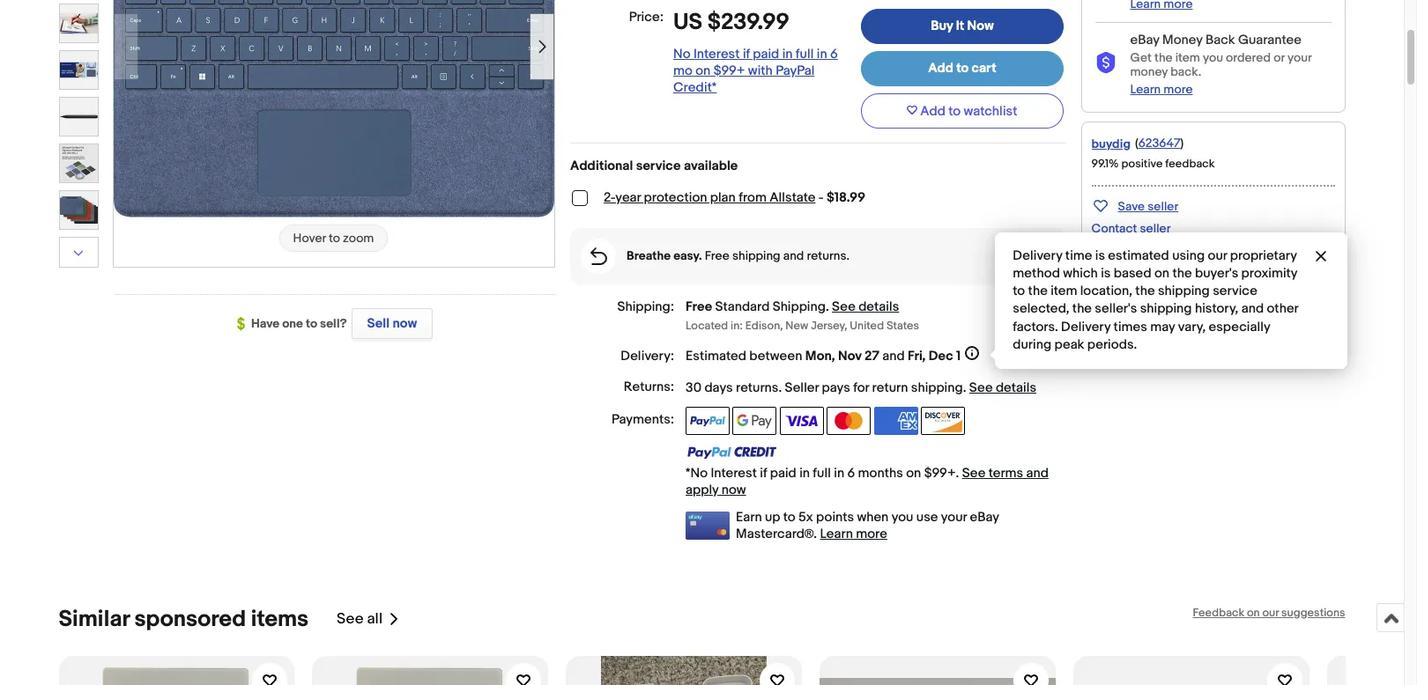Task type: describe. For each thing, give the bounding box(es) containing it.
allstate
[[770, 190, 816, 206]]

delivery time is estimated using our proprietary method which is based on the buyer's proximity to the item location, the shipping service selected, the seller's shipping history, and other factors. delivery times may vary, especially during peak periods.
[[1013, 248, 1299, 353]]

paypal credit image
[[686, 446, 778, 460]]

you inside the ebay money back guarantee get the item you ordered or your money back. learn more
[[1203, 50, 1223, 65]]

breathe
[[627, 249, 671, 264]]

picture 5 of 10 image
[[60, 51, 97, 89]]

free standard shipping . see details located in: edison, new jersey, united states
[[686, 299, 919, 333]]

more inside us $239.99 main content
[[856, 526, 888, 543]]

with details__icon image for breathe easy.
[[590, 248, 607, 265]]

see all link
[[337, 606, 400, 633]]

1 vertical spatial items
[[251, 606, 309, 633]]

your inside the ebay money back guarantee get the item you ordered or your money back. learn more
[[1288, 50, 1312, 65]]

which
[[1063, 266, 1098, 282]]

days
[[705, 380, 733, 396]]

1
[[957, 348, 961, 365]]

cart
[[972, 60, 997, 77]]

see other items link
[[1092, 262, 1179, 277]]

returns
[[736, 380, 779, 396]]

save seller button
[[1092, 196, 1179, 216]]

may
[[1151, 319, 1175, 335]]

on inside delivery time is estimated using our proprietary method which is based on the buyer's proximity to the item location, the shipping service selected, the seller's shipping history, and other factors. delivery times may vary, especially during peak periods.
[[1155, 266, 1170, 282]]

easy.
[[674, 249, 702, 264]]

interest for no
[[694, 46, 740, 63]]

seller's
[[1095, 301, 1137, 318]]

google pay image
[[733, 407, 777, 435]]

in right paypal
[[817, 46, 827, 63]]

27
[[865, 348, 880, 365]]

using
[[1173, 248, 1205, 265]]

peak
[[1055, 336, 1085, 353]]

visit
[[1092, 241, 1116, 256]]

add to watchlist
[[921, 103, 1018, 119]]

. for shipping
[[826, 299, 829, 316]]

suggestions
[[1282, 606, 1346, 620]]

buy it now
[[931, 18, 994, 34]]

picture 6 of 10 image
[[60, 98, 97, 136]]

add to cart link
[[861, 51, 1064, 86]]

ebay inside the ebay money back guarantee get the item you ordered or your money back. learn more
[[1131, 32, 1160, 48]]

no interest if paid in full in 6 mo on $99+ with paypal credit*
[[673, 46, 838, 96]]

5x
[[799, 509, 813, 526]]

selected,
[[1013, 301, 1070, 318]]

see terms and apply now link
[[686, 465, 1049, 499]]

breathe easy. free shipping and returns.
[[627, 249, 850, 264]]

similar sponsored items
[[59, 606, 309, 633]]

on right feedback
[[1247, 606, 1260, 620]]

items inside the contact seller visit store see other items
[[1148, 262, 1179, 277]]

buy
[[931, 18, 953, 34]]

earn up to 5x points when you use your ebay mastercard®.
[[736, 509, 999, 543]]

to inside delivery time is estimated using our proprietary method which is based on the buyer's proximity to the item location, the shipping service selected, the seller's shipping history, and other factors. delivery times may vary, especially during peak periods.
[[1013, 283, 1025, 300]]

shipping up standard on the top right of the page
[[733, 249, 781, 264]]

add for add to watchlist
[[921, 103, 946, 119]]

with
[[748, 63, 773, 79]]

new
[[786, 319, 809, 333]]

2 horizontal spatial .
[[963, 380, 967, 396]]

your inside earn up to 5x points when you use your ebay mastercard®.
[[941, 509, 967, 526]]

pays
[[822, 380, 850, 396]]

nov
[[838, 348, 862, 365]]

ebay inside earn up to 5x points when you use your ebay mastercard®.
[[970, 509, 999, 526]]

see inside see terms and apply now
[[962, 465, 986, 482]]

in up "5x"
[[800, 465, 810, 482]]

fri,
[[908, 348, 926, 365]]

available
[[684, 158, 738, 175]]

microsoft surface pro signature keyboard with surface slim pen 2, sapphire - picture 1 of 10 image
[[113, 0, 554, 265]]

add to cart
[[928, 60, 997, 77]]

0 vertical spatial is
[[1095, 248, 1105, 265]]

based
[[1114, 266, 1152, 282]]

on inside no interest if paid in full in 6 mo on $99+ with paypal credit*
[[696, 63, 711, 79]]

factors.
[[1013, 319, 1058, 335]]

money
[[1163, 32, 1203, 48]]

buyer's
[[1195, 266, 1239, 282]]

history,
[[1195, 301, 1239, 318]]

1 vertical spatial details
[[996, 380, 1037, 396]]

see terms and apply now
[[686, 465, 1049, 499]]

protection
[[644, 190, 707, 206]]

6 for no interest if paid in full in 6 mo on $99+ with paypal credit*
[[830, 46, 838, 63]]

especially
[[1209, 319, 1270, 335]]

ebay mastercard image
[[686, 512, 730, 540]]

to inside earn up to 5x points when you use your ebay mastercard®.
[[784, 509, 796, 526]]

full for mo
[[796, 46, 814, 63]]

shipping
[[773, 299, 826, 316]]

to right the one
[[306, 316, 317, 331]]

623647 link
[[1139, 136, 1181, 151]]

times
[[1114, 319, 1148, 335]]

additional service available
[[570, 158, 738, 175]]

picture 7 of 10 image
[[60, 145, 97, 182]]

ordered
[[1226, 50, 1271, 65]]

full for months
[[813, 465, 831, 482]]

paid for mo
[[753, 46, 780, 63]]

2-year protection plan from allstate - $18.99
[[604, 190, 866, 206]]

now
[[968, 18, 994, 34]]

master card image
[[827, 407, 871, 435]]

. for returns
[[779, 380, 782, 396]]

feedback
[[1166, 157, 1215, 171]]

apply
[[686, 482, 719, 499]]

additional
[[570, 158, 633, 175]]

the down location,
[[1073, 301, 1092, 318]]

other inside delivery time is estimated using our proprietary method which is based on the buyer's proximity to the item location, the shipping service selected, the seller's shipping history, and other factors. delivery times may vary, especially during peak periods.
[[1267, 301, 1299, 318]]

proximity
[[1242, 266, 1298, 282]]

months
[[858, 465, 903, 482]]

estimated
[[686, 348, 747, 365]]

0 vertical spatial free
[[705, 249, 730, 264]]

with details__icon image for ebay money back guarantee
[[1095, 52, 1116, 74]]

6 for *no interest if paid in full in 6 months on $99+.
[[848, 465, 855, 482]]

item inside delivery time is estimated using our proprietary method which is based on the buyer's proximity to the item location, the shipping service selected, the seller's shipping history, and other factors. delivery times may vary, especially during peak periods.
[[1051, 283, 1078, 300]]

edison,
[[746, 319, 783, 333]]

add to watchlist button
[[861, 93, 1064, 129]]

shipping up may
[[1140, 301, 1192, 318]]

credit*
[[673, 79, 717, 96]]

99.1%
[[1092, 157, 1119, 171]]

time
[[1066, 248, 1093, 265]]

us $239.99 main content
[[570, 0, 1348, 543]]

seller for contact
[[1140, 221, 1171, 236]]

sponsored
[[134, 606, 246, 633]]

and inside see terms and apply now
[[1027, 465, 1049, 482]]

1 vertical spatial delivery
[[1061, 319, 1111, 335]]

ebay money back guarantee get the item you ordered or your money back. learn more
[[1131, 32, 1312, 97]]

save seller
[[1118, 199, 1179, 214]]

details inside free standard shipping . see details located in: edison, new jersey, united states
[[859, 299, 899, 316]]

0 horizontal spatial now
[[393, 316, 417, 332]]

0 vertical spatial delivery
[[1013, 248, 1063, 265]]

back
[[1206, 32, 1236, 48]]

sell?
[[320, 316, 347, 331]]

or
[[1274, 50, 1285, 65]]

visit store link
[[1092, 241, 1148, 256]]

vary,
[[1178, 319, 1206, 335]]

dollar sign image
[[237, 318, 251, 332]]

plan
[[710, 190, 736, 206]]

buydig link
[[1092, 137, 1131, 152]]

returns.
[[807, 249, 850, 264]]

picture 4 of 10 image
[[60, 4, 97, 42]]

have one to sell?
[[251, 316, 347, 331]]

add for add to cart
[[928, 60, 954, 77]]



Task type: locate. For each thing, give the bounding box(es) containing it.
in right with
[[782, 46, 793, 63]]

0 vertical spatial seller
[[1148, 199, 1179, 214]]

shipping down using
[[1158, 283, 1210, 300]]

sell now link
[[347, 309, 433, 339]]

1 horizontal spatial learn
[[1131, 82, 1161, 97]]

you down back
[[1203, 50, 1223, 65]]

now up earn
[[722, 482, 746, 499]]

free right easy.
[[705, 249, 730, 264]]

you inside earn up to 5x points when you use your ebay mastercard®.
[[892, 509, 914, 526]]

1 horizontal spatial now
[[722, 482, 746, 499]]

with details__icon image inside us $239.99 main content
[[590, 248, 607, 265]]

to down method
[[1013, 283, 1025, 300]]

your right the or
[[1288, 50, 1312, 65]]

0 vertical spatial more
[[1164, 82, 1193, 97]]

service up history,
[[1213, 283, 1258, 300]]

ebay down terms
[[970, 509, 999, 526]]

the down based at the right top
[[1136, 283, 1155, 300]]

0 vertical spatial other
[[1116, 262, 1146, 277]]

now inside see terms and apply now
[[722, 482, 746, 499]]

feedback on our suggestions
[[1193, 606, 1346, 620]]

and
[[783, 249, 804, 264], [1242, 301, 1264, 318], [883, 348, 905, 365], [1027, 465, 1049, 482]]

is right time
[[1095, 248, 1105, 265]]

0 horizontal spatial .
[[779, 380, 782, 396]]

on right mo
[[696, 63, 711, 79]]

1 vertical spatial learn
[[820, 526, 853, 543]]

and right terms
[[1027, 465, 1049, 482]]

american express image
[[874, 407, 918, 435]]

more down back.
[[1164, 82, 1193, 97]]

money
[[1131, 64, 1168, 79]]

learn down money
[[1131, 82, 1161, 97]]

watchlist
[[964, 103, 1018, 119]]

6 inside no interest if paid in full in 6 mo on $99+ with paypal credit*
[[830, 46, 838, 63]]

us $239.99
[[673, 9, 790, 36]]

1 vertical spatial other
[[1267, 301, 1299, 318]]

item down money
[[1176, 50, 1200, 65]]

0 horizontal spatial see details link
[[832, 299, 899, 316]]

item down which
[[1051, 283, 1078, 300]]

0 vertical spatial paid
[[753, 46, 780, 63]]

save
[[1118, 199, 1145, 214]]

0 vertical spatial you
[[1203, 50, 1223, 65]]

delivery up method
[[1013, 248, 1063, 265]]

the down using
[[1173, 266, 1192, 282]]

ebay
[[1131, 32, 1160, 48], [970, 509, 999, 526]]

0 vertical spatial our
[[1208, 248, 1227, 265]]

to left "5x"
[[784, 509, 796, 526]]

positive
[[1122, 157, 1163, 171]]

picture 8 of 10 image
[[60, 191, 97, 229]]

buy it now link
[[861, 9, 1064, 44]]

1 vertical spatial now
[[722, 482, 746, 499]]

with details__icon image
[[1095, 52, 1116, 74], [590, 248, 607, 265]]

0 horizontal spatial our
[[1208, 248, 1227, 265]]

item inside the ebay money back guarantee get the item you ordered or your money back. learn more
[[1176, 50, 1200, 65]]

price:
[[629, 9, 664, 26]]

learn more link
[[1131, 82, 1193, 97], [820, 526, 888, 543]]

learn inside the ebay money back guarantee get the item you ordered or your money back. learn more
[[1131, 82, 1161, 97]]

2-
[[604, 190, 616, 206]]

with details__icon image left get at top
[[1095, 52, 1116, 74]]

$18.99
[[827, 190, 866, 206]]

if for no
[[743, 46, 750, 63]]

See all text field
[[337, 611, 383, 629]]

no
[[673, 46, 691, 63]]

paid for months
[[770, 465, 797, 482]]

1 horizontal spatial service
[[1213, 283, 1258, 300]]

other down 'store'
[[1116, 262, 1146, 277]]

contact seller visit store see other items
[[1092, 221, 1179, 277]]

learn more link right "5x"
[[820, 526, 888, 543]]

our inside delivery time is estimated using our proprietary method which is based on the buyer's proximity to the item location, the shipping service selected, the seller's shipping history, and other factors. delivery times may vary, especially during peak periods.
[[1208, 248, 1227, 265]]

with details__icon image left "breathe"
[[590, 248, 607, 265]]

full right with
[[796, 46, 814, 63]]

delivery:
[[621, 348, 674, 365]]

30 days returns . seller pays for return shipping . see details
[[686, 380, 1037, 396]]

see
[[1092, 262, 1114, 277], [832, 299, 856, 316], [969, 380, 993, 396], [962, 465, 986, 482], [337, 611, 364, 629]]

visa image
[[780, 407, 824, 435]]

$99+.
[[924, 465, 959, 482]]

0 horizontal spatial more
[[856, 526, 888, 543]]

shipping down the 'dec'
[[911, 380, 963, 396]]

up
[[765, 509, 781, 526]]

on down estimated
[[1155, 266, 1170, 282]]

. left "seller"
[[779, 380, 782, 396]]

1 vertical spatial free
[[686, 299, 712, 316]]

0 horizontal spatial items
[[251, 606, 309, 633]]

mastercard®.
[[736, 526, 817, 543]]

located
[[686, 319, 728, 333]]

add inside button
[[921, 103, 946, 119]]

see all
[[337, 611, 383, 629]]

our left suggestions
[[1263, 606, 1279, 620]]

0 horizontal spatial 6
[[830, 46, 838, 63]]

0 vertical spatial add
[[928, 60, 954, 77]]

learn right "5x"
[[820, 526, 853, 543]]

see inside 'link'
[[337, 611, 364, 629]]

0 horizontal spatial service
[[636, 158, 681, 175]]

details up united
[[859, 299, 899, 316]]

to left cart
[[957, 60, 969, 77]]

feedback on our suggestions link
[[1193, 606, 1346, 620]]

paid down $239.99 on the top of the page
[[753, 46, 780, 63]]

you
[[1203, 50, 1223, 65], [892, 509, 914, 526]]

sell now
[[367, 316, 417, 332]]

from
[[739, 190, 767, 206]]

paypal image
[[686, 407, 730, 435]]

1 vertical spatial with details__icon image
[[590, 248, 607, 265]]

1 horizontal spatial item
[[1176, 50, 1200, 65]]

details down during
[[996, 380, 1037, 396]]

buydig
[[1092, 137, 1131, 152]]

full up points
[[813, 465, 831, 482]]

0 vertical spatial see details link
[[832, 299, 899, 316]]

add down buy
[[928, 60, 954, 77]]

0 vertical spatial item
[[1176, 50, 1200, 65]]

1 horizontal spatial items
[[1148, 262, 1179, 277]]

0 vertical spatial interest
[[694, 46, 740, 63]]

. inside free standard shipping . see details located in: edison, new jersey, united states
[[826, 299, 829, 316]]

)
[[1181, 136, 1184, 151]]

see details link up united
[[832, 299, 899, 316]]

1 vertical spatial learn more link
[[820, 526, 888, 543]]

1 vertical spatial seller
[[1140, 221, 1171, 236]]

1 horizontal spatial with details__icon image
[[1095, 52, 1116, 74]]

*no interest if paid in full in 6 months on $99+.
[[686, 465, 962, 482]]

0 vertical spatial full
[[796, 46, 814, 63]]

more inside the ebay money back guarantee get the item you ordered or your money back. learn more
[[1164, 82, 1193, 97]]

contact
[[1092, 221, 1137, 236]]

it
[[956, 18, 965, 34]]

other down proximity
[[1267, 301, 1299, 318]]

0 horizontal spatial with details__icon image
[[590, 248, 607, 265]]

0 vertical spatial your
[[1288, 50, 1312, 65]]

1 horizontal spatial ebay
[[1131, 32, 1160, 48]]

is up location,
[[1101, 266, 1111, 282]]

1 horizontal spatial 6
[[848, 465, 855, 482]]

jersey,
[[811, 319, 848, 333]]

1 vertical spatial add
[[921, 103, 946, 119]]

learn more
[[820, 526, 888, 543]]

return
[[872, 380, 908, 396]]

0 vertical spatial service
[[636, 158, 681, 175]]

and left returns.
[[783, 249, 804, 264]]

when
[[857, 509, 889, 526]]

1 vertical spatial full
[[813, 465, 831, 482]]

in left months
[[834, 465, 845, 482]]

interest
[[694, 46, 740, 63], [711, 465, 757, 482]]

1 horizontal spatial .
[[826, 299, 829, 316]]

0 horizontal spatial if
[[743, 46, 750, 63]]

shipping
[[733, 249, 781, 264], [1158, 283, 1210, 300], [1140, 301, 1192, 318], [911, 380, 963, 396]]

if inside no interest if paid in full in 6 mo on $99+ with paypal credit*
[[743, 46, 750, 63]]

1 vertical spatial our
[[1263, 606, 1279, 620]]

standard
[[715, 299, 770, 316]]

1 vertical spatial more
[[856, 526, 888, 543]]

our up buyer's
[[1208, 248, 1227, 265]]

-
[[819, 190, 824, 206]]

to inside button
[[949, 103, 961, 119]]

0 vertical spatial if
[[743, 46, 750, 63]]

if
[[743, 46, 750, 63], [760, 465, 767, 482]]

free up "located"
[[686, 299, 712, 316]]

full inside no interest if paid in full in 6 mo on $99+ with paypal credit*
[[796, 46, 814, 63]]

is
[[1095, 248, 1105, 265], [1101, 266, 1111, 282]]

interest right no
[[694, 46, 740, 63]]

for
[[853, 380, 869, 396]]

paid inside no interest if paid in full in 6 mo on $99+ with paypal credit*
[[753, 46, 780, 63]]

during
[[1013, 336, 1052, 353]]

feedback
[[1193, 606, 1245, 620]]

see inside the contact seller visit store see other items
[[1092, 262, 1114, 277]]

points
[[816, 509, 854, 526]]

the right get at top
[[1155, 50, 1173, 65]]

service up the protection
[[636, 158, 681, 175]]

and inside delivery time is estimated using our proprietary method which is based on the buyer's proximity to the item location, the shipping service selected, the seller's shipping history, and other factors. delivery times may vary, especially during peak periods.
[[1242, 301, 1264, 318]]

0 vertical spatial ebay
[[1131, 32, 1160, 48]]

the down method
[[1028, 283, 1048, 300]]

to left watchlist
[[949, 103, 961, 119]]

the inside the ebay money back guarantee get the item you ordered or your money back. learn more
[[1155, 50, 1173, 65]]

1 horizontal spatial details
[[996, 380, 1037, 396]]

on
[[696, 63, 711, 79], [1155, 266, 1170, 282], [906, 465, 921, 482], [1247, 606, 1260, 620]]

see details link down during
[[969, 380, 1037, 396]]

0 vertical spatial 6
[[830, 46, 838, 63]]

and up the especially
[[1242, 301, 1264, 318]]

1 horizontal spatial your
[[1288, 50, 1312, 65]]

you left use
[[892, 509, 914, 526]]

0 vertical spatial now
[[393, 316, 417, 332]]

interest inside no interest if paid in full in 6 mo on $99+ with paypal credit*
[[694, 46, 740, 63]]

sell
[[367, 316, 390, 332]]

delivery up peak
[[1061, 319, 1111, 335]]

seller
[[785, 380, 819, 396]]

seller right save
[[1148, 199, 1179, 214]]

contact seller link
[[1092, 221, 1171, 236]]

1 vertical spatial is
[[1101, 266, 1111, 282]]

all
[[367, 611, 383, 629]]

service inside delivery time is estimated using our proprietary method which is based on the buyer's proximity to the item location, the shipping service selected, the seller's shipping history, and other factors. delivery times may vary, especially during peak periods.
[[1213, 283, 1258, 300]]

our
[[1208, 248, 1227, 265], [1263, 606, 1279, 620]]

seller for save
[[1148, 199, 1179, 214]]

add down add to cart link
[[921, 103, 946, 119]]

0 vertical spatial with details__icon image
[[1095, 52, 1116, 74]]

delivery
[[1013, 248, 1063, 265], [1061, 319, 1111, 335]]

30
[[686, 380, 702, 396]]

623647
[[1139, 136, 1181, 151]]

. up the discover "image"
[[963, 380, 967, 396]]

0 horizontal spatial your
[[941, 509, 967, 526]]

have
[[251, 316, 280, 331]]

on left $99+.
[[906, 465, 921, 482]]

1 vertical spatial if
[[760, 465, 767, 482]]

paid
[[753, 46, 780, 63], [770, 465, 797, 482]]

paypal
[[776, 63, 815, 79]]

1 vertical spatial paid
[[770, 465, 797, 482]]

1 vertical spatial interest
[[711, 465, 757, 482]]

6
[[830, 46, 838, 63], [848, 465, 855, 482]]

see inside free standard shipping . see details located in: edison, new jersey, united states
[[832, 299, 856, 316]]

seller inside save seller button
[[1148, 199, 1179, 214]]

0 horizontal spatial learn
[[820, 526, 853, 543]]

seller down save seller at top
[[1140, 221, 1171, 236]]

1 vertical spatial 6
[[848, 465, 855, 482]]

ebay up get at top
[[1131, 32, 1160, 48]]

states
[[887, 319, 919, 333]]

see details link
[[832, 299, 899, 316], [969, 380, 1037, 396]]

0 horizontal spatial you
[[892, 509, 914, 526]]

use
[[917, 509, 938, 526]]

0 horizontal spatial ebay
[[970, 509, 999, 526]]

1 horizontal spatial you
[[1203, 50, 1223, 65]]

other inside the contact seller visit store see other items
[[1116, 262, 1146, 277]]

location,
[[1080, 283, 1133, 300]]

0 horizontal spatial other
[[1116, 262, 1146, 277]]

paid up up
[[770, 465, 797, 482]]

and right 27 at right
[[883, 348, 905, 365]]

1 horizontal spatial more
[[1164, 82, 1193, 97]]

1 vertical spatial item
[[1051, 283, 1078, 300]]

0 horizontal spatial details
[[859, 299, 899, 316]]

interest for *no
[[711, 465, 757, 482]]

1 vertical spatial service
[[1213, 283, 1258, 300]]

proprietary
[[1230, 248, 1297, 265]]

method
[[1013, 266, 1060, 282]]

shipping:
[[618, 299, 674, 316]]

1 vertical spatial your
[[941, 509, 967, 526]]

if down $239.99 on the top of the page
[[743, 46, 750, 63]]

your right use
[[941, 509, 967, 526]]

1 vertical spatial see details link
[[969, 380, 1037, 396]]

more right points
[[856, 526, 888, 543]]

6 right paypal
[[830, 46, 838, 63]]

1 horizontal spatial other
[[1267, 301, 1299, 318]]

learn inside us $239.99 main content
[[820, 526, 853, 543]]

interest down paypal credit image at the bottom
[[711, 465, 757, 482]]

0 horizontal spatial item
[[1051, 283, 1078, 300]]

1 horizontal spatial if
[[760, 465, 767, 482]]

store
[[1119, 241, 1148, 256]]

1 horizontal spatial see details link
[[969, 380, 1037, 396]]

to
[[957, 60, 969, 77], [949, 103, 961, 119], [1013, 283, 1025, 300], [306, 316, 317, 331], [784, 509, 796, 526]]

1 vertical spatial ebay
[[970, 509, 999, 526]]

seller inside the contact seller visit store see other items
[[1140, 221, 1171, 236]]

0 vertical spatial details
[[859, 299, 899, 316]]

1 vertical spatial you
[[892, 509, 914, 526]]

now right 'sell'
[[393, 316, 417, 332]]

if for *no
[[760, 465, 767, 482]]

1 horizontal spatial learn more link
[[1131, 82, 1193, 97]]

. up "jersey,"
[[826, 299, 829, 316]]

learn more link down money
[[1131, 82, 1193, 97]]

discover image
[[921, 407, 965, 435]]

free inside free standard shipping . see details located in: edison, new jersey, united states
[[686, 299, 712, 316]]

1 horizontal spatial our
[[1263, 606, 1279, 620]]

0 vertical spatial learn more link
[[1131, 82, 1193, 97]]

6 left months
[[848, 465, 855, 482]]

0 horizontal spatial learn more link
[[820, 526, 888, 543]]

if down paypal credit image at the bottom
[[760, 465, 767, 482]]

0 vertical spatial learn
[[1131, 82, 1161, 97]]

year
[[616, 190, 641, 206]]

0 vertical spatial items
[[1148, 262, 1179, 277]]



Task type: vqa. For each thing, say whether or not it's contained in the screenshot.
Similar sponsored items on the bottom of page
yes



